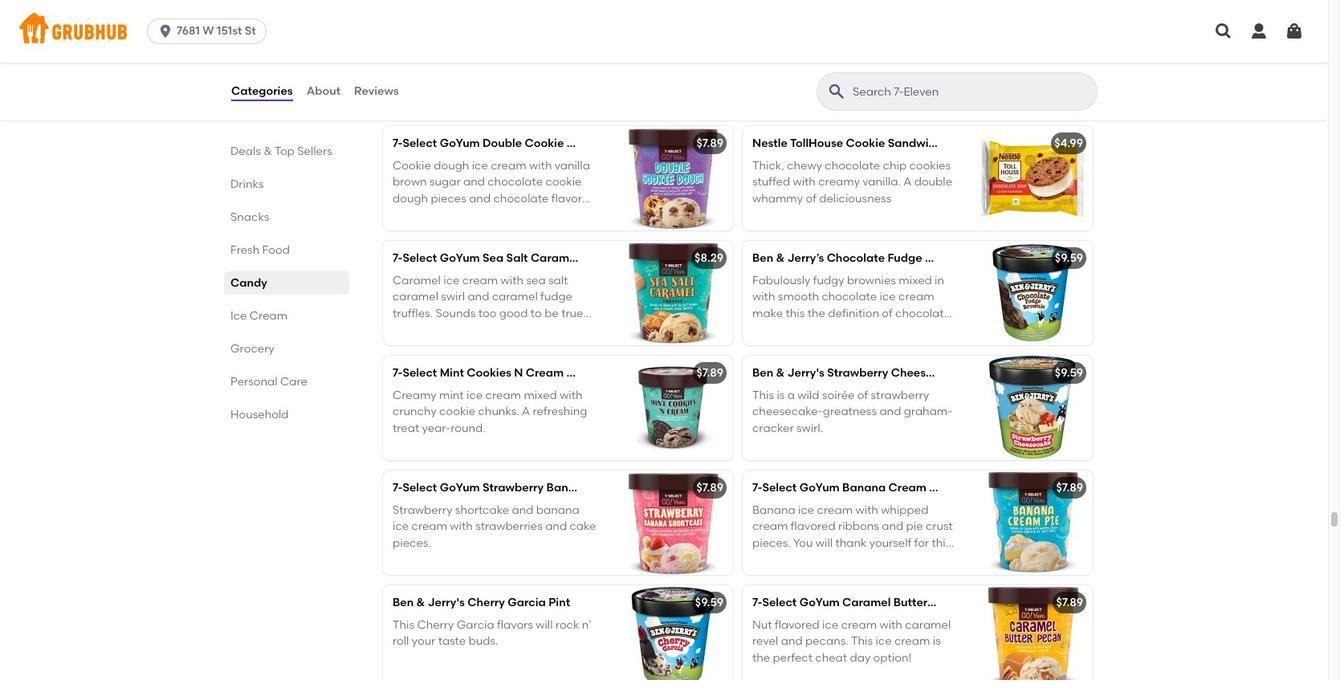 Task type: locate. For each thing, give the bounding box(es) containing it.
caramel down buttered
[[905, 618, 951, 632]]

7-select mint cookies n cream pint
[[393, 366, 588, 380]]

0 vertical spatial a
[[903, 175, 912, 189]]

0 vertical spatial jerry's
[[787, 366, 825, 380]]

& up "fabulously"
[[776, 251, 785, 265]]

0 horizontal spatial jerry's
[[428, 595, 465, 609]]

cookie up vanilla
[[525, 136, 564, 150]]

with inside nut flavored ice cream with caramel revel and pecans. this ice cream is the perfect cheat day option!
[[880, 618, 902, 632]]

and up yourself on the bottom
[[882, 520, 903, 533]]

0 vertical spatial mixed
[[899, 274, 932, 287]]

with down 7-select goyum caramel buttered pecan pint at the bottom right of the page
[[880, 618, 902, 632]]

1 vertical spatial creamy
[[818, 175, 860, 189]]

banana inside banana ice cream with whipped cream flavored ribbons and pie crust pieces. you will thank yourself for this treat.
[[752, 503, 795, 517]]

is down buttered
[[933, 635, 941, 648]]

2 horizontal spatial dough
[[516, 60, 551, 74]]

cherry
[[468, 595, 505, 609], [417, 618, 454, 632]]

7- for 7-select mint cookies n cream pint
[[393, 366, 403, 380]]

fudge up made on the left
[[393, 77, 425, 90]]

1 vertical spatial jerry's
[[428, 595, 465, 609]]

cream
[[250, 309, 288, 323], [526, 366, 564, 380], [889, 481, 927, 494]]

ben
[[477, 77, 497, 90], [752, 251, 773, 265], [752, 366, 773, 380], [393, 595, 414, 609]]

creamy up deliciousness
[[818, 175, 860, 189]]

fudge
[[393, 77, 425, 90], [540, 290, 572, 304]]

will
[[816, 536, 833, 550], [536, 618, 553, 632]]

1 horizontal spatial cherry
[[468, 595, 505, 609]]

1 vertical spatial cookie
[[546, 175, 582, 189]]

thick, chewy chocolate chip cookies stuffed with creamy vanilla. a double whammy of deliciousness
[[752, 159, 952, 205]]

banana up ribbons
[[842, 481, 886, 494]]

with up ribbons
[[855, 503, 878, 517]]

0 horizontal spatial strawberry
[[393, 503, 452, 517]]

1 horizontal spatial svg image
[[1249, 22, 1269, 41]]

mixed up refreshing
[[524, 389, 557, 402]]

0 vertical spatial strawberry
[[827, 366, 888, 380]]

1 horizontal spatial a
[[883, 77, 891, 90]]

pint right the cheesecake
[[962, 366, 984, 380]]

$7.89 for nestle
[[697, 136, 723, 150]]

1 vertical spatial fudge
[[540, 290, 572, 304]]

strawberry up soirée
[[827, 366, 888, 380]]

0 vertical spatial the
[[807, 306, 825, 320]]

1 horizontal spatial cookie
[[525, 136, 564, 150]]

jerry's
[[524, 77, 560, 90], [787, 251, 824, 265]]

0 horizontal spatial crunchy
[[393, 405, 437, 419]]

1 vertical spatial cream
[[526, 366, 564, 380]]

strawberry up shortcake
[[483, 481, 544, 494]]

1 vertical spatial jerry's
[[787, 251, 824, 265]]

0 vertical spatial $9.59
[[1055, 251, 1083, 265]]

ben down heaven.
[[752, 366, 773, 380]]

banana
[[546, 481, 590, 494], [842, 481, 886, 494], [752, 503, 795, 517]]

butter
[[898, 44, 932, 58]]

goyum for caramel
[[799, 595, 840, 609]]

non-
[[453, 93, 479, 107]]

right?
[[393, 323, 424, 336]]

of inside fabulously fudgy brownies mixed in with smooth chocolate ice cream make this the definition of chocolate heaven.
[[882, 306, 893, 320]]

and inside nut flavored ice cream with caramel revel and pecans. this ice cream is the perfect cheat day option!
[[781, 635, 803, 648]]

with down chewy
[[793, 175, 816, 189]]

in down brownie
[[935, 274, 944, 287]]

in right covered
[[871, 77, 881, 90]]

strawberry left shortcake
[[393, 503, 452, 517]]

this
[[752, 389, 774, 402], [393, 618, 414, 632], [851, 635, 873, 648]]

caramel up truffles.
[[393, 274, 441, 287]]

3 svg image from the left
[[1285, 22, 1304, 41]]

1 horizontal spatial this
[[932, 536, 951, 550]]

of right "gobs"
[[544, 44, 555, 58]]

soirée
[[822, 389, 855, 402]]

1 vertical spatial mixed
[[524, 389, 557, 402]]

dough up sugar at the top left
[[434, 159, 469, 173]]

0 vertical spatial creamy
[[812, 44, 853, 58]]

with right made
[[786, 44, 809, 58]]

strawberry inside strawberry shortcake and banana ice cream with strawberries and cake pieces.
[[393, 503, 452, 517]]

select up creamy
[[403, 366, 437, 380]]

$9.59
[[1055, 251, 1083, 265], [1055, 366, 1083, 380], [695, 595, 723, 609]]

$7.89
[[697, 136, 723, 150], [697, 366, 723, 380], [697, 481, 723, 494], [1056, 481, 1083, 494], [1056, 595, 1083, 609]]

1 vertical spatial caramel
[[393, 274, 441, 287]]

cherry up this cherry garcia flavors will rock n' roll your taste buds.
[[468, 595, 505, 609]]

cake
[[570, 520, 596, 533]]

double
[[914, 175, 952, 189]]

a
[[903, 175, 912, 189], [522, 405, 530, 419]]

brownie
[[925, 251, 970, 265]]

cream left strawberries at the bottom left
[[412, 520, 447, 533]]

a right chunks.
[[522, 405, 530, 419]]

7- for 7-select goyum strawberry banana shortcake pint
[[393, 481, 403, 494]]

ben for ben & jerry's strawberry cheesecake pint
[[752, 366, 773, 380]]

jerry's
[[787, 366, 825, 380], [428, 595, 465, 609]]

1 horizontal spatial is
[[777, 389, 785, 402]]

7- for 7-select goyum caramel buttered pecan pint
[[752, 595, 762, 609]]

1 horizontal spatial mixed
[[899, 274, 932, 287]]

banana ice cream with whipped cream flavored ribbons and pie crust pieces. you will thank yourself for this treat.
[[752, 503, 953, 566]]

eggs.
[[450, 109, 479, 123]]

cream up chunks.
[[485, 389, 521, 402]]

goyum up ribbons
[[799, 481, 840, 494]]

0 vertical spatial cherry
[[468, 595, 505, 609]]

0 vertical spatial is
[[563, 77, 571, 90]]

2 pieces. from the left
[[752, 536, 791, 550]]

in inside fabulously fudgy brownies mixed in with smooth chocolate ice cream make this the definition of chocolate heaven.
[[935, 274, 944, 287]]

a inside "creamy mint ice cream mixed with crunchy cookie chunks. a refreshing treat year-round."
[[522, 405, 530, 419]]

1 horizontal spatial jerry's
[[787, 251, 824, 265]]

a down peanut
[[883, 77, 891, 90]]

1 vertical spatial garcia
[[457, 618, 494, 632]]

1 vertical spatial will
[[536, 618, 553, 632]]

0 vertical spatial will
[[816, 536, 833, 550]]

7oz
[[945, 136, 963, 150]]

flavors
[[497, 618, 533, 632]]

$7.89 for 7-
[[697, 481, 723, 494]]

jerry's up the wild
[[787, 366, 825, 380]]

chip up the brownie.
[[451, 60, 474, 74]]

1 horizontal spatial a
[[903, 175, 912, 189]]

goyum left sea
[[440, 251, 480, 265]]

pint right pecan
[[982, 595, 1004, 609]]

and right sugar at the top left
[[463, 175, 485, 189]]

ben & jerry's cherry garcia pint image
[[613, 585, 733, 680]]

cookies
[[467, 366, 511, 380]]

revel
[[752, 635, 778, 648]]

select down treat at the bottom left of page
[[403, 481, 437, 494]]

ben & jerry's chocolate fudge brownie pint image
[[972, 241, 1093, 345]]

select for caramel
[[403, 251, 437, 265]]

1 vertical spatial chip
[[883, 159, 907, 173]]

sellers
[[297, 145, 332, 158]]

and inside this is a wild soirée of strawberry cheesecake-greatness and graham- cracker swirl.
[[880, 405, 901, 419]]

7- down treat at the bottom left of page
[[393, 481, 403, 494]]

dough
[[516, 60, 551, 74], [434, 159, 469, 173], [393, 192, 428, 205]]

cherry inside this cherry garcia flavors will rock n' roll your taste buds.
[[417, 618, 454, 632]]

& for ben & jerry's cherry garcia pint
[[416, 595, 425, 609]]

a left double
[[903, 175, 912, 189]]

this up roll
[[393, 618, 414, 632]]

flavored
[[551, 192, 596, 205], [791, 520, 836, 533], [775, 618, 820, 632]]

goyum up 'pecans.'
[[799, 595, 840, 609]]

cookie
[[477, 60, 513, 74], [546, 175, 582, 189], [439, 405, 475, 419]]

1 vertical spatial dough
[[434, 159, 469, 173]]

0 vertical spatial dough
[[516, 60, 551, 74]]

mint
[[439, 389, 464, 402]]

whipped
[[881, 503, 928, 517]]

the
[[807, 306, 825, 320], [752, 651, 770, 664]]

smooth inside fabulously fudgy brownies mixed in with smooth chocolate ice cream make this the definition of chocolate heaven.
[[778, 290, 819, 304]]

of down chewy
[[806, 192, 816, 205]]

covered
[[824, 77, 868, 90]]

pint for 7-select goyum sea salt caramel pint
[[582, 251, 603, 265]]

1 vertical spatial $9.59
[[1055, 366, 1083, 380]]

caramel up covered
[[837, 60, 883, 74]]

goyum for strawberry
[[440, 481, 480, 494]]

cookie inside "creamy mint ice cream mixed with crunchy cookie chunks. a refreshing treat year-round."
[[439, 405, 475, 419]]

cream right ice on the top left of page
[[250, 309, 288, 323]]

personal
[[230, 375, 278, 389]]

is up cheesecake-
[[777, 389, 785, 402]]

cream up the brownie.
[[451, 44, 486, 58]]

with down salt
[[501, 274, 524, 287]]

a inside made with creamy peanut butter ice cream, smooth caramel and crunchy peanuts and covered in a chocolate shell
[[883, 77, 891, 90]]

pint up refreshing
[[566, 366, 588, 380]]

1 vertical spatial this
[[393, 618, 414, 632]]

smooth down "fabulously"
[[778, 290, 819, 304]]

jerry's up fudgy
[[787, 251, 824, 265]]

0 horizontal spatial mixed
[[524, 389, 557, 402]]

nestle
[[752, 136, 788, 150]]

7- for 7-select goyum double cookie dough pint
[[393, 136, 403, 150]]

a inside thick, chewy chocolate chip cookies stuffed with creamy vanilla. a double whammy of deliciousness
[[903, 175, 912, 189]]

0 horizontal spatial cookie
[[393, 159, 431, 173]]

2 horizontal spatial cream
[[889, 481, 927, 494]]

0 horizontal spatial banana
[[546, 481, 590, 494]]

1 vertical spatial flavored
[[791, 520, 836, 533]]

caramel inside made with creamy peanut butter ice cream, smooth caramel and crunchy peanuts and covered in a chocolate shell
[[837, 60, 883, 74]]

fabulously
[[752, 274, 810, 287]]

sandwich
[[888, 136, 942, 150]]

garcia
[[508, 595, 546, 609], [457, 618, 494, 632]]

1 vertical spatial in
[[935, 274, 944, 287]]

select down cage-
[[403, 136, 437, 150]]

this inside this is a wild soirée of strawberry cheesecake-greatness and graham- cracker swirl.
[[752, 389, 774, 402]]

main navigation navigation
[[0, 0, 1328, 63]]

2 horizontal spatial strawberry
[[827, 366, 888, 380]]

yourself
[[869, 536, 912, 550]]

2 vertical spatial flavored
[[775, 618, 820, 632]]

this up cheesecake-
[[752, 389, 774, 402]]

reviews
[[354, 84, 399, 98]]

pint up rock
[[549, 595, 570, 609]]

of
[[544, 44, 555, 58], [806, 192, 816, 205], [882, 306, 893, 320], [857, 389, 868, 402]]

0 vertical spatial cookie
[[477, 60, 513, 74]]

a for refreshing
[[522, 405, 530, 419]]

fudge inside vanilla ice cream with gobs of chocolate chip cookie dough and fudge brownie. ben and jerry's is made with non-gmo ingredients and cage-free eggs.
[[393, 77, 425, 90]]

smooth inside made with creamy peanut butter ice cream, smooth caramel and crunchy peanuts and covered in a chocolate shell
[[794, 60, 835, 74]]

0 horizontal spatial is
[[563, 77, 571, 90]]

garcia up the buds.
[[457, 618, 494, 632]]

1 vertical spatial is
[[777, 389, 785, 402]]

7-select mint cookies n cream pint image
[[613, 355, 733, 460]]

you
[[793, 536, 813, 550]]

7- down cracker
[[752, 481, 762, 494]]

deliciousness
[[819, 192, 891, 205]]

with inside cookie dough ice cream with vanilla brown sugar and chocolate cookie dough pieces and chocolate flavored chips.
[[529, 159, 552, 173]]

drinks
[[230, 177, 264, 191]]

with inside "creamy mint ice cream mixed with crunchy cookie chunks. a refreshing treat year-round."
[[560, 389, 583, 402]]

strawberry
[[871, 389, 929, 402]]

of inside thick, chewy chocolate chip cookies stuffed with creamy vanilla. a double whammy of deliciousness
[[806, 192, 816, 205]]

caramel inside caramel ice cream with sea salt caramel swirl and caramel fudge truffles. sounds too good to be true right? well, it's not!
[[393, 274, 441, 287]]

7681
[[177, 24, 200, 38]]

chocolate
[[827, 251, 885, 265]]

1 horizontal spatial the
[[807, 306, 825, 320]]

1 vertical spatial crunchy
[[393, 405, 437, 419]]

2 svg image from the left
[[1249, 22, 1269, 41]]

ben up "fabulously"
[[752, 251, 773, 265]]

1 horizontal spatial strawberry
[[483, 481, 544, 494]]

jerry's for a
[[787, 366, 825, 380]]

7-select goyum double cookie dough pint image
[[613, 126, 733, 230]]

ice inside made with creamy peanut butter ice cream, smooth caramel and crunchy peanuts and covered in a chocolate shell
[[935, 44, 951, 58]]

ice inside vanilla ice cream with gobs of chocolate chip cookie dough and fudge brownie. ben and jerry's is made with non-gmo ingredients and cage-free eggs.
[[432, 44, 448, 58]]

7- down chips.
[[393, 251, 403, 265]]

shortcake
[[593, 481, 649, 494]]

jerry's inside vanilla ice cream with gobs of chocolate chip cookie dough and fudge brownie. ben and jerry's is made with non-gmo ingredients and cage-free eggs.
[[524, 77, 560, 90]]

1 horizontal spatial caramel
[[531, 251, 579, 265]]

1 horizontal spatial banana
[[752, 503, 795, 517]]

ben & jerry's strawberry cheesecake pint
[[752, 366, 984, 380]]

with up free
[[428, 93, 450, 107]]

this up day
[[851, 635, 873, 648]]

pieces
[[431, 192, 466, 205]]

the inside fabulously fudgy brownies mixed in with smooth chocolate ice cream make this the definition of chocolate heaven.
[[807, 306, 825, 320]]

caramel up truffles.
[[393, 290, 438, 304]]

0 horizontal spatial cookie
[[439, 405, 475, 419]]

ben up gmo
[[477, 77, 497, 90]]

1 vertical spatial smooth
[[778, 290, 819, 304]]

peanuts
[[752, 77, 797, 90]]

2 vertical spatial strawberry
[[393, 503, 452, 517]]

this inside this cherry garcia flavors will rock n' roll your taste buds.
[[393, 618, 414, 632]]

0 horizontal spatial will
[[536, 618, 553, 632]]

0 vertical spatial a
[[883, 77, 891, 90]]

cookie inside cookie dough ice cream with vanilla brown sugar and chocolate cookie dough pieces and chocolate flavored chips.
[[393, 159, 431, 173]]

ice inside caramel ice cream with sea salt caramel swirl and caramel fudge truffles. sounds too good to be true right? well, it's not!
[[443, 274, 460, 287]]

and up too
[[468, 290, 489, 304]]

pint up true
[[582, 251, 603, 265]]

snickers ice cream bar king size image
[[972, 11, 1093, 115]]

1 horizontal spatial fudge
[[540, 290, 572, 304]]

ice inside strawberry shortcake and banana ice cream with strawberries and cake pieces.
[[393, 520, 409, 533]]

0 vertical spatial smooth
[[794, 60, 835, 74]]

cookie down vanilla
[[546, 175, 582, 189]]

1 horizontal spatial chip
[[883, 159, 907, 173]]

crunchy inside made with creamy peanut butter ice cream, smooth caramel and crunchy peanuts and covered in a chocolate shell
[[910, 60, 954, 74]]

this
[[786, 306, 805, 320], [932, 536, 951, 550]]

0 horizontal spatial pieces.
[[393, 536, 431, 550]]

flavored up you
[[791, 520, 836, 533]]

7-select goyum banana cream pint image
[[972, 470, 1093, 575]]

banana up you
[[752, 503, 795, 517]]

ben for ben & jerry's chocolate fudge brownie pint
[[752, 251, 773, 265]]

and inside banana ice cream with whipped cream flavored ribbons and pie crust pieces. you will thank yourself for this treat.
[[882, 520, 903, 533]]

2 vertical spatial dough
[[393, 192, 428, 205]]

strawberry for jerry's
[[827, 366, 888, 380]]

not!
[[472, 323, 494, 336]]

0 horizontal spatial cherry
[[417, 618, 454, 632]]

cream inside fabulously fudgy brownies mixed in with smooth chocolate ice cream make this the definition of chocolate heaven.
[[899, 290, 934, 304]]

2 vertical spatial this
[[851, 635, 873, 648]]

cookie down mint
[[439, 405, 475, 419]]

1 horizontal spatial crunchy
[[910, 60, 954, 74]]

cheat
[[815, 651, 847, 664]]

cookie up gmo
[[477, 60, 513, 74]]

day
[[850, 651, 871, 664]]

pecans.
[[805, 635, 849, 648]]

cookie inside cookie dough ice cream with vanilla brown sugar and chocolate cookie dough pieces and chocolate flavored chips.
[[546, 175, 582, 189]]

this up heaven.
[[786, 306, 805, 320]]

select down chips.
[[403, 251, 437, 265]]

2 horizontal spatial this
[[851, 635, 873, 648]]

and up the perfect
[[781, 635, 803, 648]]

of inside vanilla ice cream with gobs of chocolate chip cookie dough and fudge brownie. ben and jerry's is made with non-gmo ingredients and cage-free eggs.
[[544, 44, 555, 58]]

7- up nut
[[752, 595, 762, 609]]

2 vertical spatial is
[[933, 635, 941, 648]]

made with creamy peanut butter ice cream, smooth caramel and crunchy peanuts and covered in a chocolate shell
[[752, 44, 954, 107]]

stuffed
[[752, 175, 790, 189]]

ben for ben & jerry's cherry garcia pint
[[393, 595, 414, 609]]

0 horizontal spatial this
[[786, 306, 805, 320]]

0 vertical spatial cream
[[250, 309, 288, 323]]

strawberry
[[827, 366, 888, 380], [483, 481, 544, 494], [393, 503, 452, 517]]

0 vertical spatial flavored
[[551, 192, 596, 205]]

jerry's up taste
[[428, 595, 465, 609]]

with down shortcake
[[450, 520, 473, 533]]

with inside caramel ice cream with sea salt caramel swirl and caramel fudge truffles. sounds too good to be true right? well, it's not!
[[501, 274, 524, 287]]

1 vertical spatial cherry
[[417, 618, 454, 632]]

ice inside cookie dough ice cream with vanilla brown sugar and chocolate cookie dough pieces and chocolate flavored chips.
[[472, 159, 488, 173]]

a for double
[[903, 175, 912, 189]]

fresh food
[[230, 243, 290, 257]]

$9.59 for ben & jerry's chocolate fudge brownie pint
[[1055, 251, 1083, 265]]

0 vertical spatial chip
[[451, 60, 474, 74]]

ben & jerry's strawberry cheesecake pint image
[[972, 355, 1093, 460]]

0 horizontal spatial garcia
[[457, 618, 494, 632]]

7-select goyum strawberry banana shortcake pint image
[[613, 470, 733, 575]]

cream up whipped
[[889, 481, 927, 494]]

vanilla ice cream with gobs of chocolate chip cookie dough and fudge brownie. ben and jerry's is made with non-gmo ingredients and cage-free eggs. button
[[383, 11, 733, 123]]

2 vertical spatial caramel
[[842, 595, 891, 609]]

ben up roll
[[393, 595, 414, 609]]

is inside vanilla ice cream with gobs of chocolate chip cookie dough and fudge brownie. ben and jerry's is made with non-gmo ingredients and cage-free eggs.
[[563, 77, 571, 90]]

this is a wild soirée of strawberry cheesecake-greatness and graham- cracker swirl.
[[752, 389, 953, 435]]

crunchy down creamy
[[393, 405, 437, 419]]

0 horizontal spatial the
[[752, 651, 770, 664]]

caramel up nut flavored ice cream with caramel revel and pecans. this ice cream is the perfect cheat day option!
[[842, 595, 891, 609]]

creamy
[[812, 44, 853, 58], [818, 175, 860, 189]]

cream inside caramel ice cream with sea salt caramel swirl and caramel fudge truffles. sounds too good to be true right? well, it's not!
[[462, 274, 498, 287]]

peanut
[[856, 44, 896, 58]]

7- up creamy
[[393, 366, 403, 380]]

this down crust
[[932, 536, 951, 550]]

made
[[393, 93, 425, 107]]

0 horizontal spatial a
[[787, 389, 795, 402]]

7- for 7-select goyum sea salt caramel pint
[[393, 251, 403, 265]]

2 horizontal spatial is
[[933, 635, 941, 648]]

creamy up covered
[[812, 44, 853, 58]]

pint right shortcake
[[652, 481, 673, 494]]

a up cheesecake-
[[787, 389, 795, 402]]

is inside nut flavored ice cream with caramel revel and pecans. this ice cream is the perfect cheat day option!
[[933, 635, 941, 648]]

1 pieces. from the left
[[393, 536, 431, 550]]

1 horizontal spatial jerry's
[[787, 366, 825, 380]]

with up refreshing
[[560, 389, 583, 402]]

jerry's for garcia
[[428, 595, 465, 609]]

select for banana
[[762, 481, 797, 494]]

svg image
[[1214, 22, 1233, 41], [1249, 22, 1269, 41], [1285, 22, 1304, 41]]

with left vanilla
[[529, 159, 552, 173]]

2 horizontal spatial cookie
[[846, 136, 885, 150]]

n'
[[582, 618, 591, 632]]

1 vertical spatial a
[[787, 389, 795, 402]]

crunchy down 'butter'
[[910, 60, 954, 74]]

select for cookie
[[403, 136, 437, 150]]

0 horizontal spatial jerry's
[[524, 77, 560, 90]]

1 horizontal spatial pieces.
[[752, 536, 791, 550]]

0 horizontal spatial a
[[522, 405, 530, 419]]

0 vertical spatial fudge
[[393, 77, 425, 90]]

is up ingredients
[[563, 77, 571, 90]]

cheesecake
[[891, 366, 960, 380]]

0 horizontal spatial in
[[871, 77, 881, 90]]

1 horizontal spatial this
[[752, 389, 774, 402]]

0 vertical spatial this
[[752, 389, 774, 402]]

fudge down salt
[[540, 290, 572, 304]]

w
[[203, 24, 214, 38]]

0 horizontal spatial chip
[[451, 60, 474, 74]]

flavored inside cookie dough ice cream with vanilla brown sugar and chocolate cookie dough pieces and chocolate flavored chips.
[[551, 192, 596, 205]]

this for roll
[[393, 618, 414, 632]]

st
[[245, 24, 256, 38]]

cream inside strawberry shortcake and banana ice cream with strawberries and cake pieces.
[[412, 520, 447, 533]]

goyum
[[440, 136, 480, 150], [440, 251, 480, 265], [440, 481, 480, 494], [799, 481, 840, 494], [799, 595, 840, 609]]

cookie up brown
[[393, 159, 431, 173]]

mixed inside "creamy mint ice cream mixed with crunchy cookie chunks. a refreshing treat year-round."
[[524, 389, 557, 402]]

2 vertical spatial $9.59
[[695, 595, 723, 609]]

2 horizontal spatial cookie
[[546, 175, 582, 189]]

caramel up salt
[[531, 251, 579, 265]]

wild
[[798, 389, 819, 402]]

in
[[871, 77, 881, 90], [935, 274, 944, 287]]

garcia up flavors
[[508, 595, 546, 609]]

1 vertical spatial this
[[932, 536, 951, 550]]

nut flavored ice cream with caramel revel and pecans. this ice cream is the perfect cheat day option!
[[752, 618, 951, 664]]



Task type: describe. For each thing, give the bounding box(es) containing it.
true
[[561, 306, 583, 320]]

nestle tollhouse cookie sandwich 7oz image
[[972, 126, 1093, 230]]

shortcake
[[455, 503, 509, 517]]

about
[[306, 84, 341, 98]]

snacks
[[230, 210, 269, 224]]

top
[[275, 145, 295, 158]]

with inside fabulously fudgy brownies mixed in with smooth chocolate ice cream make this the definition of chocolate heaven.
[[752, 290, 775, 304]]

nestle tollhouse cookie sandwich 7oz
[[752, 136, 963, 150]]

mixed inside fabulously fudgy brownies mixed in with smooth chocolate ice cream make this the definition of chocolate heaven.
[[899, 274, 932, 287]]

definition
[[828, 306, 879, 320]]

this for cheesecake-
[[752, 389, 774, 402]]

1 horizontal spatial cream
[[526, 366, 564, 380]]

categories
[[231, 84, 293, 98]]

greatness
[[823, 405, 877, 419]]

a inside this is a wild soirée of strawberry cheesecake-greatness and graham- cracker swirl.
[[787, 389, 795, 402]]

mint
[[440, 366, 464, 380]]

pint up crust
[[929, 481, 951, 494]]

of inside this is a wild soirée of strawberry cheesecake-greatness and graham- cracker swirl.
[[857, 389, 868, 402]]

ben inside vanilla ice cream with gobs of chocolate chip cookie dough and fudge brownie. ben and jerry's is made with non-gmo ingredients and cage-free eggs.
[[477, 77, 497, 90]]

sugar
[[430, 175, 461, 189]]

pieces. inside banana ice cream with whipped cream flavored ribbons and pie crust pieces. you will thank yourself for this treat.
[[752, 536, 791, 550]]

7-select goyum sea salt caramel pint image
[[613, 241, 733, 345]]

caramel inside nut flavored ice cream with caramel revel and pecans. this ice cream is the perfect cheat day option!
[[905, 618, 951, 632]]

cream down 7-select goyum caramel buttered pecan pint at the bottom right of the page
[[841, 618, 877, 632]]

pint for 7-select goyum double cookie dough pint
[[606, 136, 627, 150]]

graham-
[[904, 405, 953, 419]]

ice
[[230, 309, 247, 323]]

magnifying glass icon image
[[827, 82, 846, 101]]

cheesecake-
[[752, 405, 823, 419]]

made with creamy peanut butter ice cream, smooth caramel and crunchy peanuts and covered in a chocolate shell button
[[743, 11, 1093, 115]]

goyum for banana
[[799, 481, 840, 494]]

1 horizontal spatial dough
[[434, 159, 469, 173]]

7-select goyum caramel buttered pecan pint
[[752, 595, 1004, 609]]

fabulously fudgy brownies mixed in with smooth chocolate ice cream make this the definition of chocolate heaven.
[[752, 274, 951, 336]]

shell
[[752, 93, 777, 107]]

chip inside thick, chewy chocolate chip cookies stuffed with creamy vanilla. a double whammy of deliciousness
[[883, 159, 907, 173]]

fudge
[[888, 251, 922, 265]]

treat
[[393, 421, 419, 435]]

and inside caramel ice cream with sea salt caramel swirl and caramel fudge truffles. sounds too good to be true right? well, it's not!
[[468, 290, 489, 304]]

well,
[[426, 323, 452, 336]]

cream inside vanilla ice cream with gobs of chocolate chip cookie dough and fudge brownie. ben and jerry's is made with non-gmo ingredients and cage-free eggs.
[[451, 44, 486, 58]]

goyum for sea
[[440, 251, 480, 265]]

vanilla
[[393, 44, 429, 58]]

& for ben & jerry's strawberry cheesecake pint
[[776, 366, 785, 380]]

swirl
[[441, 290, 465, 304]]

select for creamy
[[403, 366, 437, 380]]

garcia inside this cherry garcia flavors will rock n' roll your taste buds.
[[457, 618, 494, 632]]

taste
[[438, 635, 466, 648]]

cookies
[[909, 159, 951, 173]]

pint for 7-select mint cookies n cream pint
[[566, 366, 588, 380]]

thick,
[[752, 159, 784, 173]]

with left "gobs"
[[489, 44, 512, 58]]

chewy
[[787, 159, 822, 173]]

2 vertical spatial cream
[[889, 481, 927, 494]]

7681 w 151st st
[[177, 24, 256, 38]]

this inside nut flavored ice cream with caramel revel and pecans. this ice cream is the perfect cheat day option!
[[851, 635, 873, 648]]

care
[[280, 375, 307, 389]]

and down 'banana'
[[545, 520, 567, 533]]

ben & jerry's chocolate fudge brownie pint
[[752, 251, 994, 265]]

0 horizontal spatial cream
[[250, 309, 288, 323]]

7- for 7-select goyum banana cream pint
[[752, 481, 762, 494]]

whammy
[[752, 192, 803, 205]]

vanilla.
[[863, 175, 901, 189]]

make
[[752, 306, 783, 320]]

creamy mint ice cream mixed with crunchy cookie chunks. a refreshing treat year-round.
[[393, 389, 587, 435]]

flavored inside banana ice cream with whipped cream flavored ribbons and pie crust pieces. you will thank yourself for this treat.
[[791, 520, 836, 533]]

cream up treat.
[[752, 520, 788, 533]]

ingredients
[[510, 93, 571, 107]]

and down 'butter'
[[886, 60, 908, 74]]

and up gmo
[[500, 77, 522, 90]]

pint for 7-select goyum caramel buttered pecan pint
[[982, 595, 1004, 609]]

goyum for double
[[440, 136, 480, 150]]

cream up option!
[[894, 635, 930, 648]]

rock
[[556, 618, 579, 632]]

this inside fabulously fudgy brownies mixed in with smooth chocolate ice cream make this the definition of chocolate heaven.
[[786, 306, 805, 320]]

ice cream
[[230, 309, 288, 323]]

chocolate inside thick, chewy chocolate chip cookies stuffed with creamy vanilla. a double whammy of deliciousness
[[825, 159, 880, 173]]

deals & top sellers
[[230, 145, 332, 158]]

dough inside vanilla ice cream with gobs of chocolate chip cookie dough and fudge brownie. ben and jerry's is made with non-gmo ingredients and cage-free eggs.
[[516, 60, 551, 74]]

1 svg image from the left
[[1214, 22, 1233, 41]]

perfect
[[773, 651, 813, 664]]

and right pieces
[[469, 192, 491, 205]]

cream inside "creamy mint ice cream mixed with crunchy cookie chunks. a refreshing treat year-round."
[[485, 389, 521, 402]]

and up strawberries at the bottom left
[[512, 503, 534, 517]]

with inside thick, chewy chocolate chip cookies stuffed with creamy vanilla. a double whammy of deliciousness
[[793, 175, 816, 189]]

round.
[[451, 421, 486, 435]]

151st
[[217, 24, 242, 38]]

sounds
[[436, 306, 476, 320]]

crust
[[926, 520, 953, 533]]

1 horizontal spatial garcia
[[508, 595, 546, 609]]

brownies
[[847, 274, 896, 287]]

and left magnifying glass icon
[[800, 77, 821, 90]]

select for nut
[[762, 595, 797, 609]]

7-select goyum caramel buttered pecan pint image
[[972, 585, 1093, 680]]

pint for ben & jerry's chocolate fudge brownie pint
[[972, 251, 994, 265]]

cream down 7-select goyum banana cream pint on the bottom right of page
[[817, 503, 853, 517]]

chocolate inside vanilla ice cream with gobs of chocolate chip cookie dough and fudge brownie. ben and jerry's is made with non-gmo ingredients and cage-free eggs.
[[393, 60, 448, 74]]

creamy inside made with creamy peanut butter ice cream, smooth caramel and crunchy peanuts and covered in a chocolate shell
[[812, 44, 853, 58]]

ribbons
[[838, 520, 879, 533]]

ice inside fabulously fudgy brownies mixed in with smooth chocolate ice cream make this the definition of chocolate heaven.
[[880, 290, 896, 304]]

chips.
[[393, 208, 424, 221]]

7-select goyum banana cream pint
[[752, 481, 951, 494]]

candy
[[230, 276, 267, 290]]

ben & jerry's half baked pint image
[[613, 11, 733, 115]]

good
[[499, 306, 528, 320]]

with inside strawberry shortcake and banana ice cream with strawberries and cake pieces.
[[450, 520, 473, 533]]

swirl.
[[797, 421, 823, 435]]

treat.
[[752, 552, 782, 566]]

chip inside vanilla ice cream with gobs of chocolate chip cookie dough and fudge brownie. ben and jerry's is made with non-gmo ingredients and cage-free eggs.
[[451, 60, 474, 74]]

with inside banana ice cream with whipped cream flavored ribbons and pie crust pieces. you will thank yourself for this treat.
[[855, 503, 878, 517]]

cookie inside vanilla ice cream with gobs of chocolate chip cookie dough and fudge brownie. ben and jerry's is made with non-gmo ingredients and cage-free eggs.
[[477, 60, 513, 74]]

select for strawberry
[[403, 481, 437, 494]]

year-
[[422, 421, 451, 435]]

it's
[[455, 323, 470, 336]]

will inside banana ice cream with whipped cream flavored ribbons and pie crust pieces. you will thank yourself for this treat.
[[816, 536, 833, 550]]

double
[[483, 136, 522, 150]]

is inside this is a wild soirée of strawberry cheesecake-greatness and graham- cracker swirl.
[[777, 389, 785, 402]]

this inside banana ice cream with whipped cream flavored ribbons and pie crust pieces. you will thank yourself for this treat.
[[932, 536, 951, 550]]

chunks.
[[478, 405, 519, 419]]

pieces. inside strawberry shortcake and banana ice cream with strawberries and cake pieces.
[[393, 536, 431, 550]]

sea
[[526, 274, 546, 287]]

cream inside cookie dough ice cream with vanilla brown sugar and chocolate cookie dough pieces and chocolate flavored chips.
[[491, 159, 526, 173]]

categories button
[[230, 63, 294, 120]]

7681 w 151st st button
[[147, 18, 273, 44]]

for
[[914, 536, 929, 550]]

flavored inside nut flavored ice cream with caramel revel and pecans. this ice cream is the perfect cheat day option!
[[775, 618, 820, 632]]

& left top
[[264, 145, 272, 158]]

truffles.
[[393, 306, 433, 320]]

caramel ice cream with sea salt caramel swirl and caramel fudge truffles. sounds too good to be true right? well, it's not!
[[393, 274, 583, 336]]

$7.89 for ben
[[697, 366, 723, 380]]

be
[[544, 306, 559, 320]]

2 horizontal spatial banana
[[842, 481, 886, 494]]

crunchy inside "creamy mint ice cream mixed with crunchy cookie chunks. a refreshing treat year-round."
[[393, 405, 437, 419]]

$8.29
[[695, 251, 723, 265]]

$9.59 for ben & jerry's cherry garcia pint
[[695, 595, 723, 609]]

salt
[[506, 251, 528, 265]]

cookie dough ice cream with vanilla brown sugar and chocolate cookie dough pieces and chocolate flavored chips.
[[393, 159, 596, 221]]

caramel up good
[[492, 290, 538, 304]]

brown
[[393, 175, 427, 189]]

strawberry for goyum
[[483, 481, 544, 494]]

option!
[[873, 651, 911, 664]]

fudge inside caramel ice cream with sea salt caramel swirl and caramel fudge truffles. sounds too good to be true right? well, it's not!
[[540, 290, 572, 304]]

your
[[412, 635, 435, 648]]

reviews button
[[353, 63, 400, 120]]

heaven.
[[752, 323, 795, 336]]

0 vertical spatial caramel
[[531, 251, 579, 265]]

ben & jerry's cherry garcia pint
[[393, 595, 570, 609]]

strawberries
[[475, 520, 543, 533]]

chocolate inside made with creamy peanut butter ice cream, smooth caramel and crunchy peanuts and covered in a chocolate shell
[[893, 77, 949, 90]]

deals
[[230, 145, 261, 158]]

Search 7-Eleven search field
[[851, 84, 1092, 100]]

and up dough
[[574, 93, 595, 107]]

food
[[262, 243, 290, 257]]

tollhouse
[[790, 136, 843, 150]]

& for ben & jerry's chocolate fudge brownie pint
[[776, 251, 785, 265]]

roll
[[393, 635, 409, 648]]

the inside nut flavored ice cream with caramel revel and pecans. this ice cream is the perfect cheat day option!
[[752, 651, 770, 664]]

and up ingredients
[[554, 60, 576, 74]]

creamy inside thick, chewy chocolate chip cookies stuffed with creamy vanilla. a double whammy of deliciousness
[[818, 175, 860, 189]]

2 horizontal spatial caramel
[[842, 595, 891, 609]]

pint for 7-select goyum strawberry banana shortcake pint
[[652, 481, 673, 494]]

ice inside banana ice cream with whipped cream flavored ribbons and pie crust pieces. you will thank yourself for this treat.
[[798, 503, 814, 517]]

7-select goyum sea salt caramel pint
[[393, 251, 603, 265]]

in inside made with creamy peanut butter ice cream, smooth caramel and crunchy peanuts and covered in a chocolate shell
[[871, 77, 881, 90]]

ice inside "creamy mint ice cream mixed with crunchy cookie chunks. a refreshing treat year-round."
[[467, 389, 483, 402]]

with inside made with creamy peanut butter ice cream, smooth caramel and crunchy peanuts and covered in a chocolate shell
[[786, 44, 809, 58]]

will inside this cherry garcia flavors will rock n' roll your taste buds.
[[536, 618, 553, 632]]

$9.59 for ben & jerry's strawberry cheesecake pint
[[1055, 366, 1083, 380]]

svg image
[[157, 23, 174, 39]]



Task type: vqa. For each thing, say whether or not it's contained in the screenshot.
Save this restaurant button related to Krungthep Thai Cuisine logo
no



